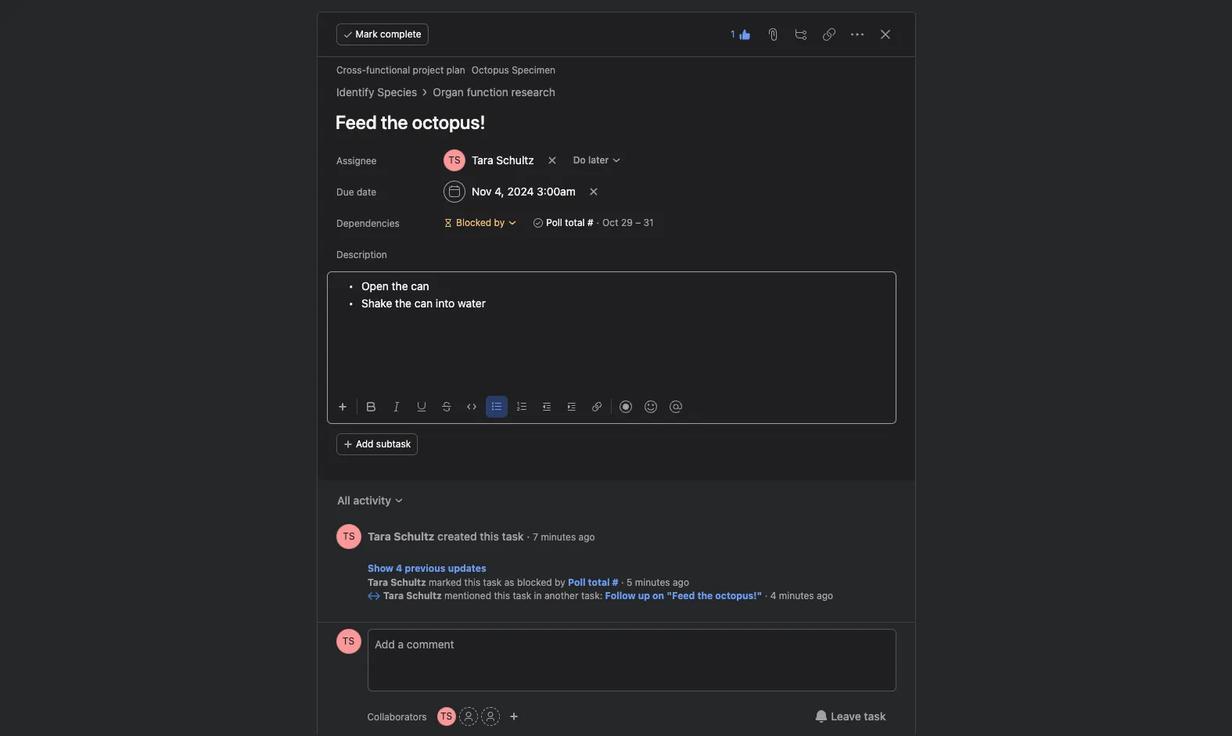Task type: vqa. For each thing, say whether or not it's contained in the screenshot.
rightmost Poll
yes



Task type: locate. For each thing, give the bounding box(es) containing it.
by
[[494, 217, 505, 229], [555, 577, 565, 589]]

tara for tara schultz
[[472, 153, 493, 167]]

at mention image
[[670, 401, 682, 413]]

schultz down marked at the bottom of the page
[[406, 590, 442, 602]]

1 horizontal spatial by
[[555, 577, 565, 589]]

schultz up 2024
[[496, 153, 534, 167]]

nov 4, 2024 3:00am
[[472, 185, 575, 198]]

0 vertical spatial 4
[[396, 563, 402, 574]]

minutes right the 7
[[541, 531, 576, 543]]

schultz for tara schultz created this task · 7 minutes ago
[[393, 529, 434, 543]]

task
[[502, 529, 524, 543], [483, 577, 502, 589], [513, 590, 531, 602], [864, 710, 886, 723]]

task left in
[[513, 590, 531, 602]]

schultz up previous
[[393, 529, 434, 543]]

this right created
[[480, 529, 499, 543]]

mark
[[356, 28, 378, 40]]

· left 5
[[621, 577, 624, 589]]

nov 4, 2024 3:00am button
[[436, 178, 583, 206]]

2 horizontal spatial ago
[[817, 590, 833, 602]]

add or remove collaborators image
[[509, 712, 519, 722]]

1 vertical spatial #
[[612, 577, 618, 589]]

on
[[652, 590, 664, 602]]

ts
[[343, 531, 355, 542], [343, 636, 355, 647], [441, 711, 453, 722]]

0 horizontal spatial minutes
[[541, 531, 576, 543]]

organ function research
[[433, 85, 555, 99]]

the right shake
[[395, 297, 411, 310]]

tara schultz created this task · 7 minutes ago
[[367, 529, 595, 543]]

toolbar
[[331, 389, 897, 424]]

minutes
[[541, 531, 576, 543], [635, 577, 670, 589], [779, 590, 814, 602]]

the right "feed
[[697, 590, 713, 602]]

oct 29 – 31
[[602, 217, 654, 229]]

by right blocked
[[494, 217, 505, 229]]

cross-functional project plan link
[[336, 64, 465, 76]]

bold image
[[367, 402, 376, 412]]

poll inside show 4 previous updates tara schultz marked this task as blocked by poll total # · 5 minutes ago
[[568, 577, 585, 589]]

poll up tara schultz mentioned this task in another task: follow up on "feed the octopus!"
[[568, 577, 585, 589]]

research
[[511, 85, 555, 99]]

toolbar inside feed the octopus! dialog
[[331, 389, 897, 424]]

ts for the middle the ts "button"
[[343, 636, 355, 647]]

minutes right 'octopus!"' in the bottom of the page
[[779, 590, 814, 602]]

1 horizontal spatial ago
[[673, 577, 689, 589]]

4 for previous
[[396, 563, 402, 574]]

minutes inside tara schultz created this task · 7 minutes ago
[[541, 531, 576, 543]]

1 vertical spatial ·
[[621, 577, 624, 589]]

marked
[[429, 577, 462, 589]]

#
[[587, 217, 593, 229], [612, 577, 618, 589]]

minutes up the on
[[635, 577, 670, 589]]

4
[[396, 563, 402, 574], [770, 590, 776, 602]]

total inside show 4 previous updates tara schultz marked this task as blocked by poll total # · 5 minutes ago
[[588, 577, 610, 589]]

1 horizontal spatial minutes
[[635, 577, 670, 589]]

mentioned
[[444, 590, 491, 602]]

ts button
[[336, 524, 361, 549], [336, 629, 361, 654], [437, 708, 456, 726]]

31
[[643, 217, 654, 229]]

updates
[[448, 563, 486, 574]]

total left oct on the top of page
[[565, 217, 585, 229]]

can left "into"
[[414, 297, 433, 310]]

0 vertical spatial the
[[391, 279, 408, 293]]

poll down the 3:00am
[[546, 217, 562, 229]]

1 horizontal spatial total
[[588, 577, 610, 589]]

the right open
[[391, 279, 408, 293]]

main content
[[317, 57, 915, 622]]

organ
[[433, 85, 464, 99]]

all activity
[[337, 494, 391, 507]]

2 vertical spatial tara schultz link
[[383, 590, 442, 603]]

total up 'task:'
[[588, 577, 610, 589]]

0 vertical spatial this
[[480, 529, 499, 543]]

1 horizontal spatial ·
[[621, 577, 624, 589]]

the
[[391, 279, 408, 293], [395, 297, 411, 310], [697, 590, 713, 602]]

schultz for tara schultz mentioned this task in another task: follow up on "feed the octopus!"
[[406, 590, 442, 602]]

1 vertical spatial ago
[[673, 577, 689, 589]]

cross-
[[336, 64, 366, 76]]

2 vertical spatial the
[[697, 590, 713, 602]]

water
[[457, 297, 486, 310]]

schultz inside show 4 previous updates tara schultz marked this task as blocked by poll total # · 5 minutes ago
[[390, 577, 426, 589]]

0 horizontal spatial total
[[565, 217, 585, 229]]

assignee
[[336, 155, 376, 167]]

project
[[413, 64, 444, 76]]

1 vertical spatial 4
[[770, 590, 776, 602]]

0 vertical spatial minutes
[[541, 531, 576, 543]]

tara schultz link down previous
[[383, 590, 442, 603]]

2 vertical spatial minutes
[[779, 590, 814, 602]]

show 4 previous updates tara schultz marked this task as blocked by poll total # · 5 minutes ago
[[367, 563, 689, 589]]

· left the 7
[[527, 529, 530, 543]]

1 vertical spatial minutes
[[635, 577, 670, 589]]

tara schultz link down show
[[367, 577, 426, 589]]

into
[[435, 297, 454, 310]]

# left oct on the top of page
[[587, 217, 593, 229]]

"feed
[[667, 590, 695, 602]]

ts for top the ts "button"
[[343, 531, 355, 542]]

tara inside dropdown button
[[472, 153, 493, 167]]

remove assignee image
[[547, 156, 557, 165]]

another
[[544, 590, 578, 602]]

2 horizontal spatial ·
[[765, 590, 768, 602]]

2 vertical spatial ts
[[441, 711, 453, 722]]

task left the 7
[[502, 529, 524, 543]]

organ function research link
[[433, 84, 555, 101]]

subtask
[[376, 438, 411, 450]]

tara schultz button
[[436, 146, 541, 175]]

1 horizontal spatial #
[[612, 577, 618, 589]]

1 vertical spatial ts
[[343, 636, 355, 647]]

1 vertical spatial total
[[588, 577, 610, 589]]

by inside show 4 previous updates tara schultz marked this task as blocked by poll total # · 5 minutes ago
[[555, 577, 565, 589]]

all
[[337, 494, 350, 507]]

0 vertical spatial by
[[494, 217, 505, 229]]

7
[[533, 531, 538, 543]]

0 horizontal spatial poll
[[546, 217, 562, 229]]

1 vertical spatial this
[[464, 577, 480, 589]]

2 vertical spatial this
[[494, 590, 510, 602]]

leave task
[[831, 710, 886, 723]]

task left as
[[483, 577, 502, 589]]

by up another
[[555, 577, 565, 589]]

4,
[[494, 185, 504, 198]]

this
[[480, 529, 499, 543], [464, 577, 480, 589], [494, 590, 510, 602]]

underline image
[[417, 402, 426, 412]]

can
[[411, 279, 429, 293], [414, 297, 433, 310]]

# left 5
[[612, 577, 618, 589]]

–
[[635, 217, 641, 229]]

1 vertical spatial tara schultz link
[[367, 577, 426, 589]]

5
[[627, 577, 632, 589]]

feed the octopus! dialog
[[317, 13, 915, 736]]

tara schultz link
[[367, 529, 434, 543], [367, 577, 426, 589], [383, 590, 442, 603]]

this down as
[[494, 590, 510, 602]]

0 horizontal spatial 4
[[396, 563, 402, 574]]

tara inside show 4 previous updates tara schultz marked this task as blocked by poll total # · 5 minutes ago
[[367, 577, 388, 589]]

· inside show 4 previous updates tara schultz marked this task as blocked by poll total # · 5 minutes ago
[[621, 577, 624, 589]]

ts inside main content
[[343, 531, 355, 542]]

complete
[[380, 28, 422, 40]]

ts for the bottommost the ts "button"
[[441, 711, 453, 722]]

this up mentioned on the bottom of the page
[[464, 577, 480, 589]]

4 inside show 4 previous updates tara schultz marked this task as blocked by poll total # · 5 minutes ago
[[396, 563, 402, 574]]

schultz
[[496, 153, 534, 167], [393, 529, 434, 543], [390, 577, 426, 589], [406, 590, 442, 602]]

1 vertical spatial poll
[[568, 577, 585, 589]]

1 horizontal spatial poll
[[568, 577, 585, 589]]

leave
[[831, 710, 862, 723]]

0 vertical spatial ·
[[527, 529, 530, 543]]

due
[[336, 186, 354, 198]]

mark complete
[[356, 28, 422, 40]]

0 horizontal spatial by
[[494, 217, 505, 229]]

task inside button
[[864, 710, 886, 723]]

·
[[527, 529, 530, 543], [621, 577, 624, 589], [765, 590, 768, 602]]

2024
[[507, 185, 534, 198]]

task right leave
[[864, 710, 886, 723]]

0 horizontal spatial ·
[[527, 529, 530, 543]]

0 vertical spatial poll
[[546, 217, 562, 229]]

4 right 'octopus!"' in the bottom of the page
[[770, 590, 776, 602]]

identify species
[[336, 85, 417, 99]]

increase list indent image
[[567, 402, 576, 412]]

blocked by button
[[436, 212, 524, 234]]

leave task button
[[806, 703, 897, 731]]

poll
[[546, 217, 562, 229], [568, 577, 585, 589]]

as
[[504, 577, 514, 589]]

up
[[638, 590, 650, 602]]

2 vertical spatial ago
[[817, 590, 833, 602]]

1 vertical spatial can
[[414, 297, 433, 310]]

· right 'octopus!"' in the bottom of the page
[[765, 590, 768, 602]]

tara schultz
[[472, 153, 534, 167]]

dependencies
[[336, 218, 399, 229]]

blocked
[[517, 577, 552, 589]]

ago
[[578, 531, 595, 543], [673, 577, 689, 589], [817, 590, 833, 602]]

total
[[565, 217, 585, 229], [588, 577, 610, 589]]

1 vertical spatial ts button
[[336, 629, 361, 654]]

1 horizontal spatial 4
[[770, 590, 776, 602]]

0 horizontal spatial #
[[587, 217, 593, 229]]

numbered list image
[[517, 402, 526, 412]]

by inside blocked by dropdown button
[[494, 217, 505, 229]]

show 4 previous updates button
[[317, 556, 915, 576]]

nov
[[472, 185, 492, 198]]

0 vertical spatial tara schultz link
[[367, 529, 434, 543]]

schultz down previous
[[390, 577, 426, 589]]

0 horizontal spatial ago
[[578, 531, 595, 543]]

0 vertical spatial ts
[[343, 531, 355, 542]]

copy task link image
[[823, 28, 835, 41]]

4 right show
[[396, 563, 402, 574]]

identify species link
[[336, 84, 417, 101]]

schultz inside dropdown button
[[496, 153, 534, 167]]

tara schultz mentioned this task in another task: follow up on "feed the octopus!"
[[383, 590, 762, 602]]

Task Name text field
[[325, 104, 897, 140]]

blocked
[[456, 217, 491, 229]]

tara schultz link up show
[[367, 529, 434, 543]]

can right open
[[411, 279, 429, 293]]

0 vertical spatial ago
[[578, 531, 595, 543]]

1 button
[[726, 23, 756, 45]]

1 vertical spatial by
[[555, 577, 565, 589]]



Task type: describe. For each thing, give the bounding box(es) containing it.
3:00am
[[537, 185, 575, 198]]

0 vertical spatial #
[[587, 217, 593, 229]]

collaborators
[[367, 711, 427, 723]]

this inside show 4 previous updates tara schultz marked this task as blocked by poll total # · 5 minutes ago
[[464, 577, 480, 589]]

later
[[588, 154, 609, 166]]

emoji image
[[645, 401, 657, 413]]

all activity button
[[327, 487, 414, 515]]

1 vertical spatial the
[[395, 297, 411, 310]]

decrease list indent image
[[542, 402, 551, 412]]

in
[[534, 590, 542, 602]]

add
[[356, 438, 373, 450]]

insert an object image
[[338, 402, 347, 412]]

this for created
[[480, 529, 499, 543]]

function
[[467, 85, 508, 99]]

attachments: add a file to this task, feed the octopus! image
[[767, 28, 779, 41]]

2 vertical spatial ·
[[765, 590, 768, 602]]

strikethrough image
[[442, 402, 451, 412]]

follow up on "feed the octopus!" link
[[605, 590, 762, 602]]

0 vertical spatial ts button
[[336, 524, 361, 549]]

# inside show 4 previous updates tara schultz marked this task as blocked by poll total # · 5 minutes ago
[[612, 577, 618, 589]]

code image
[[467, 402, 476, 412]]

species
[[377, 85, 417, 99]]

shake
[[361, 297, 392, 310]]

2 vertical spatial ts button
[[437, 708, 456, 726]]

date
[[356, 186, 376, 198]]

more actions for this task image
[[851, 28, 864, 41]]

italics image
[[392, 402, 401, 412]]

bulleted list image
[[492, 402, 501, 412]]

0 vertical spatial total
[[565, 217, 585, 229]]

main content containing identify species
[[317, 57, 915, 622]]

minutes inside show 4 previous updates tara schultz marked this task as blocked by poll total # · 5 minutes ago
[[635, 577, 670, 589]]

identify
[[336, 85, 374, 99]]

· 4 minutes ago
[[762, 590, 833, 602]]

4 for minutes
[[770, 590, 776, 602]]

cross-functional project plan octopus specimen
[[336, 64, 555, 76]]

ago inside tara schultz created this task · 7 minutes ago
[[578, 531, 595, 543]]

created
[[437, 529, 477, 543]]

poll total #
[[546, 217, 593, 229]]

add subtask button
[[336, 434, 418, 456]]

open the can shake the can into water
[[361, 279, 486, 310]]

do later
[[573, 154, 609, 166]]

0 vertical spatial can
[[411, 279, 429, 293]]

tara for tara schultz mentioned this task in another task: follow up on "feed the octopus!"
[[383, 590, 404, 602]]

clear due date image
[[589, 187, 598, 196]]

29
[[621, 217, 633, 229]]

octopus
[[471, 64, 509, 76]]

poll total # link
[[568, 577, 618, 589]]

schultz for tara schultz
[[496, 153, 534, 167]]

previous
[[405, 563, 445, 574]]

ago inside show 4 previous updates tara schultz marked this task as blocked by poll total # · 5 minutes ago
[[673, 577, 689, 589]]

link image
[[592, 402, 601, 412]]

do later button
[[566, 149, 628, 171]]

do
[[573, 154, 586, 166]]

octopus specimen link
[[471, 64, 555, 76]]

task:
[[581, 590, 602, 602]]

description
[[336, 249, 387, 261]]

1
[[731, 28, 735, 40]]

blocked by
[[456, 217, 505, 229]]

task inside show 4 previous updates tara schultz marked this task as blocked by poll total # · 5 minutes ago
[[483, 577, 502, 589]]

specimen
[[512, 64, 555, 76]]

oct
[[602, 217, 618, 229]]

add subtask image
[[795, 28, 807, 41]]

plan
[[446, 64, 465, 76]]

follow
[[605, 590, 636, 602]]

collapse task pane image
[[879, 28, 892, 41]]

activity
[[353, 494, 391, 507]]

due date
[[336, 186, 376, 198]]

2 horizontal spatial minutes
[[779, 590, 814, 602]]

show
[[367, 563, 393, 574]]

add subtask
[[356, 438, 411, 450]]

open
[[361, 279, 389, 293]]

record a video image
[[619, 401, 632, 413]]

this for mentioned
[[494, 590, 510, 602]]

tara for tara schultz created this task · 7 minutes ago
[[367, 529, 391, 543]]

functional
[[366, 64, 410, 76]]

mark complete button
[[336, 23, 429, 45]]

octopus!"
[[715, 590, 762, 602]]



